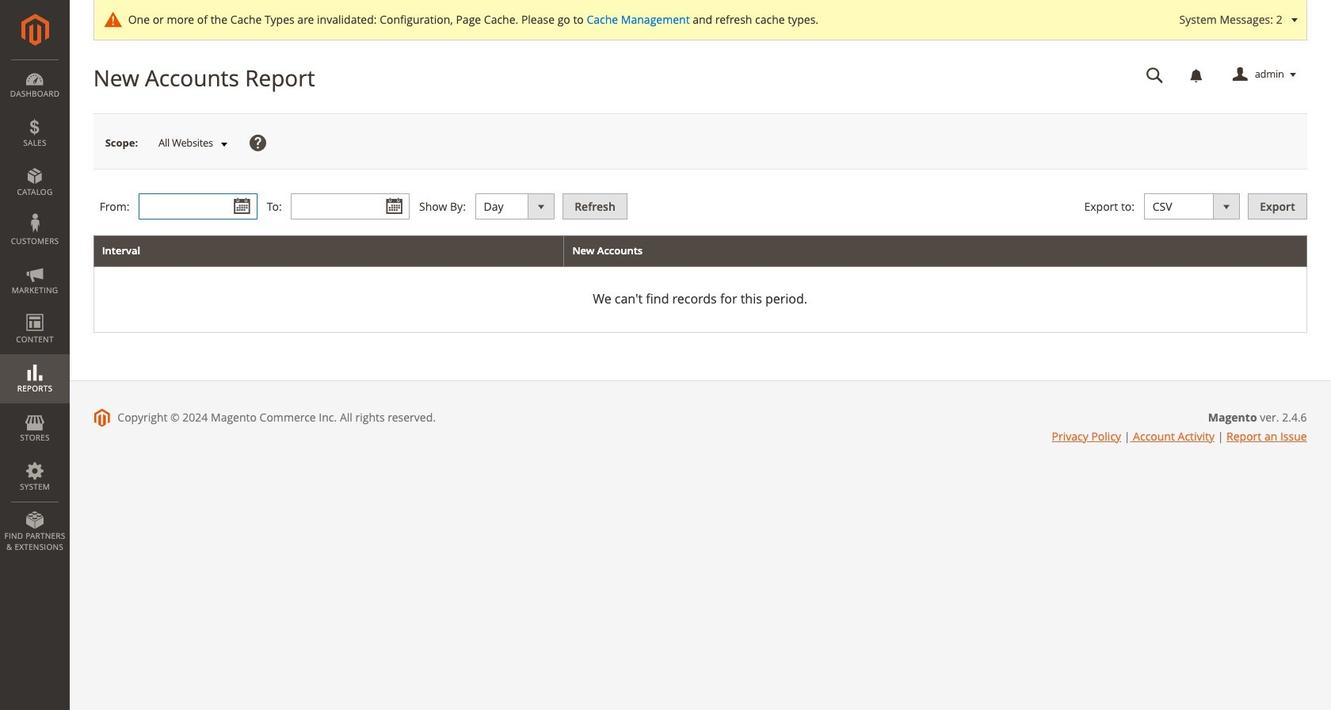 Task type: locate. For each thing, give the bounding box(es) containing it.
menu bar
[[0, 59, 70, 561]]

magento admin panel image
[[21, 13, 49, 46]]

None text field
[[1136, 61, 1175, 89], [291, 194, 410, 220], [1136, 61, 1175, 89], [291, 194, 410, 220]]

None text field
[[139, 194, 258, 220]]



